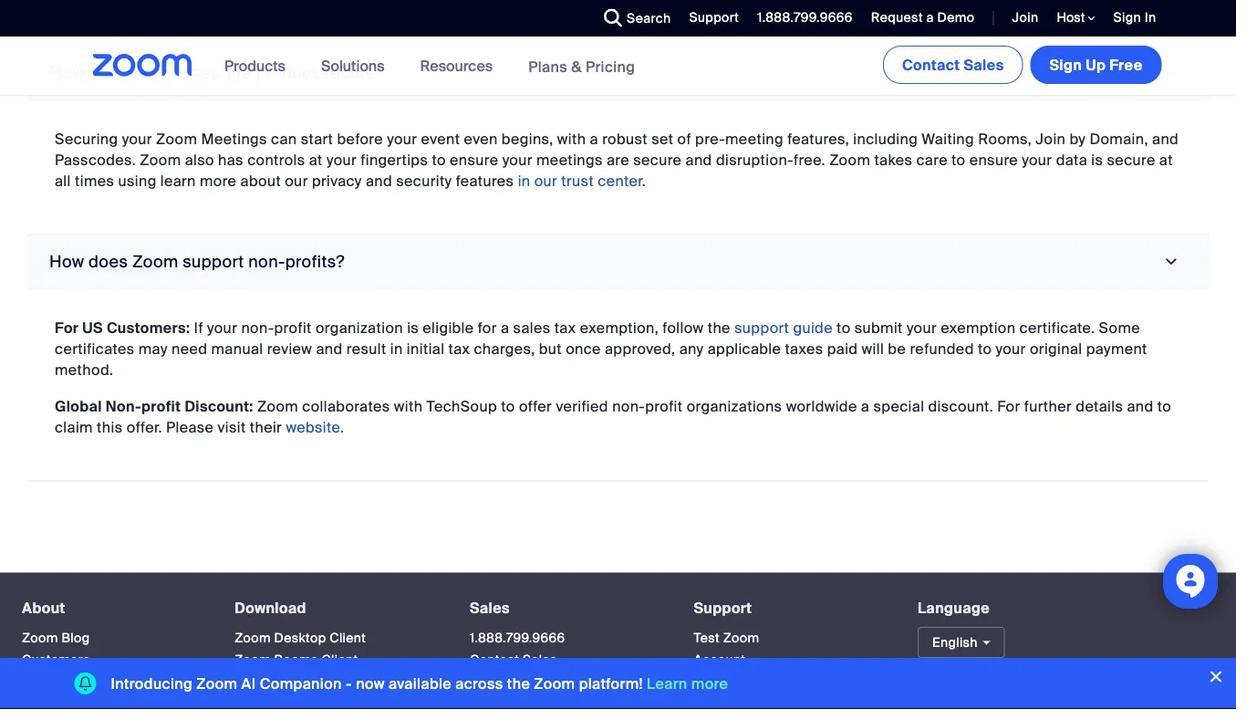 Task type: locate. For each thing, give the bounding box(es) containing it.
zoom up 'account' link
[[724, 629, 760, 646]]

0 horizontal spatial 1.888.799.9666
[[470, 629, 565, 646]]

up
[[1086, 55, 1106, 74]]

and down the organization
[[316, 339, 343, 358]]

applicable
[[708, 339, 781, 358]]

support
[[183, 251, 244, 272], [735, 318, 790, 337]]

across
[[456, 674, 503, 693]]

does up the us
[[89, 251, 128, 272]]

2 vertical spatial the
[[507, 674, 530, 693]]

2 how from the top
[[49, 251, 84, 272]]

0 horizontal spatial secure
[[634, 150, 682, 169]]

more down has
[[200, 171, 237, 190]]

profit down the approved,
[[645, 396, 683, 415]]

1 vertical spatial does
[[89, 251, 128, 272]]

-
[[346, 674, 352, 693]]

ensure
[[450, 150, 499, 169], [970, 150, 1019, 169]]

a left special
[[861, 396, 870, 415]]

contact
[[902, 55, 960, 74], [470, 651, 520, 668]]

about
[[240, 171, 281, 190]]

website.
[[286, 417, 344, 436]]

for left the us
[[55, 318, 79, 337]]

0 horizontal spatial is
[[407, 318, 419, 337]]

tab list inside main content
[[27, 0, 1209, 481]]

a left "robust"
[[590, 129, 599, 148]]

0 vertical spatial is
[[1092, 150, 1104, 169]]

1 at from the left
[[309, 150, 323, 169]]

plans inside product information navigation
[[529, 57, 568, 76]]

sign left up
[[1050, 55, 1082, 74]]

please
[[166, 417, 214, 436]]

tax down eligible
[[449, 339, 470, 358]]

sales down demo
[[964, 55, 1004, 74]]

join inside securing your zoom meetings can start before your event even begins, with a robust set of pre-meeting features, including waiting rooms, join by domain, and passcodes. zoom also has controls at your fingertips to ensure your meetings are secure and disruption-free. zoom takes care to ensure your data is secure at all times using learn more about our privacy and security features
[[1036, 129, 1066, 148]]

how inside dropdown button
[[49, 251, 84, 272]]

contact up across
[[470, 651, 520, 668]]

a right for
[[501, 318, 510, 337]]

1 horizontal spatial more
[[692, 674, 729, 693]]

center
[[747, 673, 790, 690]]

profit up 'review'
[[274, 318, 312, 337]]

0 vertical spatial contact sales link
[[883, 46, 1023, 84]]

contact sales link inside the meetings navigation
[[883, 46, 1023, 84]]

1 horizontal spatial ensure
[[970, 150, 1019, 169]]

0 vertical spatial join
[[1012, 9, 1039, 26]]

payment
[[1087, 339, 1148, 358]]

even
[[464, 129, 498, 148]]

zoom inside test zoom account support center
[[724, 629, 760, 646]]

learn more link
[[647, 674, 729, 693]]

sign in
[[1114, 9, 1157, 26]]

join link left host
[[999, 0, 1044, 37]]

in our trust center .
[[518, 171, 646, 190]]

at
[[309, 150, 323, 169], [1160, 150, 1173, 169]]

and right details
[[1127, 396, 1154, 415]]

1 vertical spatial plans
[[470, 673, 504, 690]]

plans inside '1.888.799.9666 contact sales plans & pricing'
[[470, 673, 504, 690]]

sales down 1.888.799.9666 'link' at the bottom of page
[[523, 651, 557, 668]]

zoom blog link
[[22, 629, 90, 646]]

contact sales link
[[883, 46, 1023, 84], [470, 651, 557, 668]]

banner
[[71, 37, 1166, 96]]

solutions
[[321, 56, 385, 75]]

secure down domain, in the right top of the page
[[1107, 150, 1156, 169]]

can
[[271, 129, 297, 148]]

how inside how does zoom keep the product secure? dropdown button
[[49, 62, 84, 83]]

global
[[55, 396, 102, 415]]

1 horizontal spatial sales
[[523, 651, 557, 668]]

0 vertical spatial 1.888.799.9666
[[758, 9, 853, 26]]

join up the meetings navigation
[[1012, 9, 1039, 26]]

charges,
[[474, 339, 535, 358]]

1 vertical spatial sales
[[470, 598, 510, 617]]

and right domain, in the right top of the page
[[1153, 129, 1179, 148]]

sales inside '1.888.799.9666 contact sales plans & pricing'
[[523, 651, 557, 668]]

1 horizontal spatial pricing
[[586, 57, 636, 76]]

2 horizontal spatial sales
[[964, 55, 1004, 74]]

how up the us
[[49, 251, 84, 272]]

0 vertical spatial how
[[49, 62, 84, 83]]

sales
[[964, 55, 1004, 74], [470, 598, 510, 617], [523, 651, 557, 668]]

0 vertical spatial support
[[183, 251, 244, 272]]

0 horizontal spatial with
[[394, 396, 423, 415]]

is up initial
[[407, 318, 419, 337]]

footer containing about
[[0, 572, 1237, 709]]

does up securing
[[89, 62, 128, 83]]

0 vertical spatial &
[[571, 57, 582, 76]]

0 horizontal spatial pricing
[[520, 673, 564, 690]]

zoom down download link at the bottom of page
[[235, 629, 271, 646]]

0 horizontal spatial sign
[[1050, 55, 1082, 74]]

more down 'account' link
[[692, 674, 729, 693]]

plans
[[529, 57, 568, 76], [470, 673, 504, 690]]

certificates
[[55, 339, 135, 358]]

0 vertical spatial tax
[[555, 318, 576, 337]]

non- up manual
[[241, 318, 274, 337]]

1 vertical spatial contact
[[470, 651, 520, 668]]

1 how from the top
[[49, 62, 84, 83]]

zoom up customers 'link'
[[22, 629, 58, 646]]

join link up the meetings navigation
[[1012, 9, 1039, 26]]

1 horizontal spatial &
[[571, 57, 582, 76]]

footer
[[0, 572, 1237, 709]]

pricing down search button
[[586, 57, 636, 76]]

0 horizontal spatial support
[[183, 251, 244, 272]]

tax inside 'to submit your exemption certificate. some certificates may need manual review and result in initial tax charges, but once approved, any applicable taxes paid will be refunded to your original payment method.'
[[449, 339, 470, 358]]

result
[[347, 339, 387, 358]]

your
[[122, 129, 152, 148], [387, 129, 417, 148], [327, 150, 357, 169], [503, 150, 533, 169], [1022, 150, 1053, 169], [207, 318, 237, 337], [907, 318, 937, 337], [996, 339, 1026, 358]]

times
[[75, 171, 114, 190]]

0 vertical spatial contact
[[902, 55, 960, 74]]

0 horizontal spatial plans
[[470, 673, 504, 690]]

2 horizontal spatial profit
[[645, 396, 683, 415]]

plans down 1.888.799.9666 'link' at the bottom of page
[[470, 673, 504, 690]]

sign in link
[[1100, 0, 1166, 37], [1114, 9, 1157, 26]]

2 at from the left
[[1160, 150, 1173, 169]]

ensure down even at left
[[450, 150, 499, 169]]

0 horizontal spatial ensure
[[450, 150, 499, 169]]

zoom rooms controller link
[[235, 673, 384, 690]]

0 horizontal spatial in
[[390, 339, 403, 358]]

this
[[97, 417, 123, 436]]

with up meetings
[[557, 129, 586, 148]]

1 vertical spatial tax
[[449, 339, 470, 358]]

main content containing how does zoom keep the product secure?
[[0, 0, 1237, 572]]

0 vertical spatial does
[[89, 62, 128, 83]]

zoom blog customers our team
[[22, 629, 90, 690]]

customers:
[[107, 318, 190, 337]]

0 vertical spatial non-
[[248, 251, 285, 272]]

client
[[330, 629, 366, 646], [322, 651, 358, 668]]

for us customers: if your non-profit organization is eligible for a sales tax exemption, follow the support guide
[[55, 318, 833, 337]]

secure down set
[[634, 150, 682, 169]]

zoom desktop client link
[[235, 629, 366, 646]]

2 vertical spatial non-
[[612, 396, 645, 415]]

1 vertical spatial sign
[[1050, 55, 1082, 74]]

tax
[[555, 318, 576, 337], [449, 339, 470, 358]]

in right features
[[518, 171, 531, 190]]

1.888.799.9666
[[758, 9, 853, 26], [470, 629, 565, 646]]

1 vertical spatial support
[[694, 598, 752, 617]]

1 horizontal spatial 1.888.799.9666
[[758, 9, 853, 26]]

1 our from the left
[[285, 171, 308, 190]]

1 horizontal spatial sign
[[1114, 9, 1142, 26]]

join link
[[999, 0, 1044, 37], [1012, 9, 1039, 26]]

1 horizontal spatial tax
[[555, 318, 576, 337]]

introducing
[[111, 674, 193, 693]]

2 horizontal spatial the
[[708, 318, 731, 337]]

join left by
[[1036, 129, 1066, 148]]

sign left in
[[1114, 9, 1142, 26]]

product information navigation
[[211, 37, 649, 96]]

with left techsoup
[[394, 396, 423, 415]]

1 vertical spatial in
[[390, 339, 403, 358]]

1 horizontal spatial in
[[518, 171, 531, 190]]

pricing down 1.888.799.9666 'link' at the bottom of page
[[520, 673, 564, 690]]

1 vertical spatial support
[[735, 318, 790, 337]]

our
[[22, 673, 45, 690]]

in
[[518, 171, 531, 190], [390, 339, 403, 358]]

0 horizontal spatial for
[[55, 318, 79, 337]]

non- down about
[[248, 251, 285, 272]]

the up applicable
[[708, 318, 731, 337]]

0 vertical spatial sales
[[964, 55, 1004, 74]]

1 horizontal spatial contact
[[902, 55, 960, 74]]

1 vertical spatial join
[[1036, 129, 1066, 148]]

the
[[226, 62, 251, 83], [708, 318, 731, 337], [507, 674, 530, 693]]

request
[[871, 9, 923, 26]]

the right across
[[507, 674, 530, 693]]

support up applicable
[[735, 318, 790, 337]]

2 vertical spatial sales
[[523, 651, 557, 668]]

1 vertical spatial with
[[394, 396, 423, 415]]

1 horizontal spatial contact sales link
[[883, 46, 1023, 84]]

your up the fingertips
[[387, 129, 417, 148]]

a inside securing your zoom meetings can start before your event even begins, with a robust set of pre-meeting features, including waiting rooms, join by domain, and passcodes. zoom also has controls at your fingertips to ensure your meetings are secure and disruption-free. zoom takes care to ensure your data is secure at all times using learn more about our privacy and security features
[[590, 129, 599, 148]]

how does zoom support non-profits?
[[49, 251, 345, 272]]

support guide link
[[735, 318, 833, 337]]

how up securing
[[49, 62, 84, 83]]

our down meetings
[[534, 171, 558, 190]]

sign inside button
[[1050, 55, 1082, 74]]

zoom up also
[[156, 129, 197, 148]]

our down controls
[[285, 171, 308, 190]]

further
[[1025, 396, 1072, 415]]

.
[[642, 171, 646, 190]]

1.888.799.9666 link
[[470, 629, 565, 646]]

0 vertical spatial the
[[226, 62, 251, 83]]

test zoom account support center
[[694, 629, 790, 690]]

1 horizontal spatial secure
[[1107, 150, 1156, 169]]

1 horizontal spatial is
[[1092, 150, 1104, 169]]

0 horizontal spatial our
[[285, 171, 308, 190]]

1 vertical spatial &
[[508, 673, 517, 690]]

1 horizontal spatial the
[[507, 674, 530, 693]]

contact sales link down demo
[[883, 46, 1023, 84]]

0 horizontal spatial contact
[[470, 651, 520, 668]]

1 vertical spatial contact sales link
[[470, 651, 557, 668]]

support down 'account' link
[[694, 673, 744, 690]]

contact sales link down 1.888.799.9666 'link' at the bottom of page
[[470, 651, 557, 668]]

join
[[1012, 9, 1039, 26], [1036, 129, 1066, 148]]

customers link
[[22, 651, 90, 668]]

support
[[689, 9, 739, 26], [694, 598, 752, 617], [694, 673, 744, 690]]

& inside '1.888.799.9666 contact sales plans & pricing'
[[508, 673, 517, 690]]

for left further
[[998, 396, 1021, 415]]

sign
[[1114, 9, 1142, 26], [1050, 55, 1082, 74]]

now
[[356, 674, 385, 693]]

will
[[862, 339, 884, 358]]

profit inside zoom collaborates with techsoup to offer verified non-profit organizations worldwide a special discount. for further details and to claim this offer. please visit their
[[645, 396, 683, 415]]

does inside dropdown button
[[89, 251, 128, 272]]

does inside dropdown button
[[89, 62, 128, 83]]

zoom left the keep
[[132, 62, 178, 83]]

0 horizontal spatial more
[[200, 171, 237, 190]]

1.888.799.9666 for 1.888.799.9666 contact sales plans & pricing
[[470, 629, 565, 646]]

manual
[[211, 339, 263, 358]]

1 vertical spatial 1.888.799.9666
[[470, 629, 565, 646]]

does for how does zoom keep the product secure?
[[89, 62, 128, 83]]

in left initial
[[390, 339, 403, 358]]

1 horizontal spatial support
[[735, 318, 790, 337]]

0 horizontal spatial at
[[309, 150, 323, 169]]

request a demo link
[[858, 0, 980, 37], [871, 9, 975, 26]]

non- right verified
[[612, 396, 645, 415]]

desktop
[[274, 629, 326, 646]]

with
[[557, 129, 586, 148], [394, 396, 423, 415]]

1 secure from the left
[[634, 150, 682, 169]]

tab list
[[27, 0, 1209, 481]]

search
[[627, 10, 671, 26]]

support up if
[[183, 251, 244, 272]]

0 vertical spatial support
[[689, 9, 739, 26]]

tab list containing how does zoom keep the product secure?
[[27, 0, 1209, 481]]

tax up but
[[555, 318, 576, 337]]

2 does from the top
[[89, 251, 128, 272]]

zoom inside zoom blog customers our team
[[22, 629, 58, 646]]

1 vertical spatial pricing
[[520, 673, 564, 690]]

learn
[[160, 171, 196, 190]]

is right data
[[1092, 150, 1104, 169]]

1.888.799.9666 inside footer
[[470, 629, 565, 646]]

2 our from the left
[[534, 171, 558, 190]]

the right the keep
[[226, 62, 251, 83]]

profit up offer.
[[141, 396, 181, 415]]

1 does from the top
[[89, 62, 128, 83]]

heading
[[918, 685, 1237, 701]]

plans up begins,
[[529, 57, 568, 76]]

0 vertical spatial rooms
[[274, 651, 318, 668]]

support inside test zoom account support center
[[694, 673, 744, 690]]

0 vertical spatial sign
[[1114, 9, 1142, 26]]

controller
[[322, 673, 384, 690]]

1 horizontal spatial with
[[557, 129, 586, 148]]

zoom down the zoom rooms client link on the bottom left of the page
[[235, 673, 271, 690]]

1 vertical spatial for
[[998, 396, 1021, 415]]

with inside securing your zoom meetings can start before your event even begins, with a robust set of pre-meeting features, including waiting rooms, join by domain, and passcodes. zoom also has controls at your fingertips to ensure your meetings are secure and disruption-free. zoom takes care to ensure your data is secure at all times using learn more about our privacy and security features
[[557, 129, 586, 148]]

with inside zoom collaborates with techsoup to offer verified non-profit organizations worldwide a special discount. for further details and to claim this offer. please visit their
[[394, 396, 423, 415]]

1 horizontal spatial at
[[1160, 150, 1173, 169]]

0 vertical spatial more
[[200, 171, 237, 190]]

0 vertical spatial for
[[55, 318, 79, 337]]

1 vertical spatial the
[[708, 318, 731, 337]]

rooms down desktop
[[274, 651, 318, 668]]

sales inside the meetings navigation
[[964, 55, 1004, 74]]

special
[[874, 396, 925, 415]]

1 vertical spatial more
[[692, 674, 729, 693]]

0 vertical spatial plans
[[529, 57, 568, 76]]

how for how does zoom support non-profits?
[[49, 251, 84, 272]]

main content
[[0, 0, 1237, 572]]

techsoup
[[427, 396, 497, 415]]

0 horizontal spatial tax
[[449, 339, 470, 358]]

1 horizontal spatial our
[[534, 171, 558, 190]]

keep
[[183, 62, 221, 83]]

host button
[[1057, 9, 1096, 26]]

0 vertical spatial client
[[330, 629, 366, 646]]

using
[[118, 171, 157, 190]]

rooms down the zoom rooms client link on the bottom left of the page
[[274, 673, 318, 690]]

0 horizontal spatial the
[[226, 62, 251, 83]]

pricing inside '1.888.799.9666 contact sales plans & pricing'
[[520, 673, 564, 690]]

sales up 1.888.799.9666 'link' at the bottom of page
[[470, 598, 510, 617]]

does
[[89, 62, 128, 83], [89, 251, 128, 272]]

1 horizontal spatial plans
[[529, 57, 568, 76]]

1 vertical spatial client
[[322, 651, 358, 668]]

how does zoom keep the product secure? button
[[27, 46, 1209, 101]]

0 vertical spatial with
[[557, 129, 586, 148]]

0 horizontal spatial &
[[508, 673, 517, 690]]

non- inside dropdown button
[[248, 251, 285, 272]]

0 vertical spatial pricing
[[586, 57, 636, 76]]

meeting
[[726, 129, 784, 148]]

support right the search
[[689, 9, 739, 26]]

to submit your exemption certificate. some certificates may need manual review and result in initial tax charges, but once approved, any applicable taxes paid will be refunded to your original payment method.
[[55, 318, 1148, 379]]

zoom up customers:
[[132, 251, 178, 272]]

1 vertical spatial rooms
[[274, 673, 318, 690]]

1 vertical spatial how
[[49, 251, 84, 272]]

how
[[49, 62, 84, 83], [49, 251, 84, 272]]

contact down 'request a demo'
[[902, 55, 960, 74]]

1 horizontal spatial for
[[998, 396, 1021, 415]]

zoom desktop client zoom rooms client zoom rooms controller
[[235, 629, 384, 690]]

learn
[[647, 674, 688, 693]]

for inside zoom collaborates with techsoup to offer verified non-profit organizations worldwide a special discount. for further details and to claim this offer. please visit their
[[998, 396, 1021, 415]]

ensure down 'rooms,' in the right top of the page
[[970, 150, 1019, 169]]

zoom up their
[[257, 396, 299, 415]]

is inside securing your zoom meetings can start before your event even begins, with a robust set of pre-meeting features, including waiting rooms, join by domain, and passcodes. zoom also has controls at your fingertips to ensure your meetings are secure and disruption-free. zoom takes care to ensure your data is secure at all times using learn more about our privacy and security features
[[1092, 150, 1104, 169]]

support up test zoom link
[[694, 598, 752, 617]]

to left offer
[[501, 396, 515, 415]]

sign for sign in
[[1114, 9, 1142, 26]]

2 vertical spatial support
[[694, 673, 744, 690]]

zoom left platform!
[[534, 674, 575, 693]]

sign up free button
[[1031, 46, 1162, 84]]



Task type: describe. For each thing, give the bounding box(es) containing it.
us
[[82, 318, 103, 337]]

zoom inside the how does zoom support non-profits? dropdown button
[[132, 251, 178, 272]]

zoom logo image
[[93, 54, 193, 77]]

need
[[172, 339, 207, 358]]

in inside 'to submit your exemption certificate. some certificates may need manual review and result in initial tax charges, but once approved, any applicable taxes paid will be refunded to your original payment method.'
[[390, 339, 403, 358]]

profits?
[[285, 251, 345, 272]]

contact sales
[[902, 55, 1004, 74]]

to up paid
[[837, 318, 851, 337]]

our inside securing your zoom meetings can start before your event even begins, with a robust set of pre-meeting features, including waiting rooms, join by domain, and passcodes. zoom also has controls at your fingertips to ensure your meetings are secure and disruption-free. zoom takes care to ensure your data is secure at all times using learn more about our privacy and security features
[[285, 171, 308, 190]]

2 ensure from the left
[[970, 150, 1019, 169]]

account
[[694, 651, 746, 668]]

center
[[598, 171, 642, 190]]

your down exemption
[[996, 339, 1026, 358]]

host
[[1057, 9, 1088, 26]]

1 vertical spatial is
[[407, 318, 419, 337]]

zoom up learn
[[140, 150, 181, 169]]

domain,
[[1090, 129, 1149, 148]]

about link
[[22, 598, 65, 617]]

any
[[680, 339, 704, 358]]

eligible
[[423, 318, 474, 337]]

non- inside zoom collaborates with techsoup to offer verified non-profit organizations worldwide a special discount. for further details and to claim this offer. please visit their
[[612, 396, 645, 415]]

account link
[[694, 651, 746, 668]]

products button
[[225, 37, 294, 95]]

your up the 'refunded'
[[907, 318, 937, 337]]

meetings navigation
[[880, 37, 1166, 88]]

and inside 'to submit your exemption certificate. some certificates may need manual review and result in initial tax charges, but once approved, any applicable taxes paid will be refunded to your original payment method.'
[[316, 339, 343, 358]]

takes
[[875, 150, 913, 169]]

plans & pricing
[[529, 57, 636, 76]]

to down exemption
[[978, 339, 992, 358]]

1 ensure from the left
[[450, 150, 499, 169]]

free.
[[794, 150, 826, 169]]

1.888.799.9666 for 1.888.799.9666
[[758, 9, 853, 26]]

approved,
[[605, 339, 676, 358]]

to right details
[[1158, 396, 1172, 415]]

and down the fingertips
[[366, 171, 392, 190]]

the inside dropdown button
[[226, 62, 251, 83]]

2 rooms from the top
[[274, 673, 318, 690]]

0 horizontal spatial profit
[[141, 396, 181, 415]]

in
[[1145, 9, 1157, 26]]

ai
[[241, 674, 256, 693]]

language
[[918, 598, 990, 617]]

pricing inside product information navigation
[[586, 57, 636, 76]]

passcodes.
[[55, 150, 136, 169]]

how does zoom support non-profits? button
[[27, 235, 1209, 290]]

right image
[[1159, 253, 1184, 270]]

contact inside the meetings navigation
[[902, 55, 960, 74]]

are
[[607, 150, 630, 169]]

in our trust center link
[[518, 171, 642, 190]]

of
[[678, 129, 692, 148]]

resources button
[[420, 37, 501, 95]]

zoom inside how does zoom keep the product secure? dropdown button
[[132, 62, 178, 83]]

for
[[478, 318, 497, 337]]

0 horizontal spatial contact sales link
[[470, 651, 557, 668]]

solutions button
[[321, 37, 393, 95]]

discount:
[[185, 396, 253, 415]]

more inside footer
[[692, 674, 729, 693]]

platform!
[[579, 674, 643, 693]]

the inside footer
[[507, 674, 530, 693]]

but
[[539, 339, 562, 358]]

your up privacy
[[327, 150, 357, 169]]

a inside zoom collaborates with techsoup to offer verified non-profit organizations worldwide a special discount. for further details and to claim this offer. please visit their
[[861, 396, 870, 415]]

2 secure from the left
[[1107, 150, 1156, 169]]

zoom up ai on the left
[[235, 651, 271, 668]]

rooms,
[[978, 129, 1032, 148]]

a left demo
[[927, 9, 934, 26]]

companion
[[260, 674, 342, 693]]

english button
[[918, 627, 1005, 658]]

exemption
[[941, 318, 1016, 337]]

worldwide
[[786, 396, 858, 415]]

products
[[225, 56, 286, 75]]

our team link
[[22, 673, 82, 690]]

demo
[[938, 9, 975, 26]]

support inside dropdown button
[[183, 251, 244, 272]]

download link
[[235, 598, 306, 617]]

introducing zoom ai companion - now available across the zoom platform! learn more
[[111, 674, 729, 693]]

claim
[[55, 417, 93, 436]]

0 horizontal spatial sales
[[470, 598, 510, 617]]

exemption,
[[580, 318, 659, 337]]

begins,
[[502, 129, 554, 148]]

security
[[396, 171, 452, 190]]

controls
[[247, 150, 305, 169]]

data
[[1056, 150, 1088, 169]]

contact inside '1.888.799.9666 contact sales plans & pricing'
[[470, 651, 520, 668]]

secure?
[[322, 62, 385, 83]]

zoom down features,
[[830, 150, 871, 169]]

test zoom link
[[694, 629, 760, 646]]

verified
[[556, 396, 609, 415]]

has
[[218, 150, 244, 169]]

follow
[[663, 318, 704, 337]]

and down pre-
[[686, 150, 712, 169]]

initial
[[407, 339, 445, 358]]

also
[[185, 150, 214, 169]]

zoom left ai on the left
[[196, 674, 238, 693]]

visit
[[218, 417, 246, 436]]

sales
[[513, 318, 551, 337]]

discount.
[[929, 396, 994, 415]]

your up using
[[122, 129, 152, 148]]

set
[[652, 129, 674, 148]]

taxes
[[785, 339, 824, 358]]

download
[[235, 598, 306, 617]]

does for how does zoom support non-profits?
[[89, 251, 128, 272]]

product
[[256, 62, 317, 83]]

1 horizontal spatial profit
[[274, 318, 312, 337]]

including
[[854, 129, 918, 148]]

privacy
[[312, 171, 362, 190]]

once
[[566, 339, 601, 358]]

your right if
[[207, 318, 237, 337]]

zoom inside zoom collaborates with techsoup to offer verified non-profit organizations worldwide a special discount. for further details and to claim this offer. please visit their
[[257, 396, 299, 415]]

and inside zoom collaborates with techsoup to offer verified non-profit organizations worldwide a special discount. for further details and to claim this offer. please visit their
[[1127, 396, 1154, 415]]

their
[[250, 417, 282, 436]]

0 vertical spatial in
[[518, 171, 531, 190]]

more inside securing your zoom meetings can start before your event even begins, with a robust set of pre-meeting features, including waiting rooms, join by domain, and passcodes. zoom also has controls at your fingertips to ensure your meetings are secure and disruption-free. zoom takes care to ensure your data is secure at all times using learn more about our privacy and security features
[[200, 171, 237, 190]]

blog
[[62, 629, 90, 646]]

features
[[456, 171, 514, 190]]

meetings
[[537, 150, 603, 169]]

1 vertical spatial non-
[[241, 318, 274, 337]]

to down event
[[432, 150, 446, 169]]

if
[[194, 318, 203, 337]]

1 rooms from the top
[[274, 651, 318, 668]]

your left data
[[1022, 150, 1053, 169]]

meetings
[[201, 129, 267, 148]]

how for how does zoom keep the product secure?
[[49, 62, 84, 83]]

to down waiting
[[952, 150, 966, 169]]

& inside product information navigation
[[571, 57, 582, 76]]

review
[[267, 339, 312, 358]]

your down begins,
[[503, 150, 533, 169]]

sign up free
[[1050, 55, 1143, 74]]

non-
[[106, 396, 141, 415]]

waiting
[[922, 129, 975, 148]]

english
[[933, 634, 978, 651]]

website. link
[[286, 417, 344, 436]]

banner containing contact sales
[[71, 37, 1166, 96]]

free
[[1110, 55, 1143, 74]]

sign for sign up free
[[1050, 55, 1082, 74]]

customers
[[22, 651, 90, 668]]

organizations
[[687, 396, 782, 415]]



Task type: vqa. For each thing, say whether or not it's contained in the screenshot.


